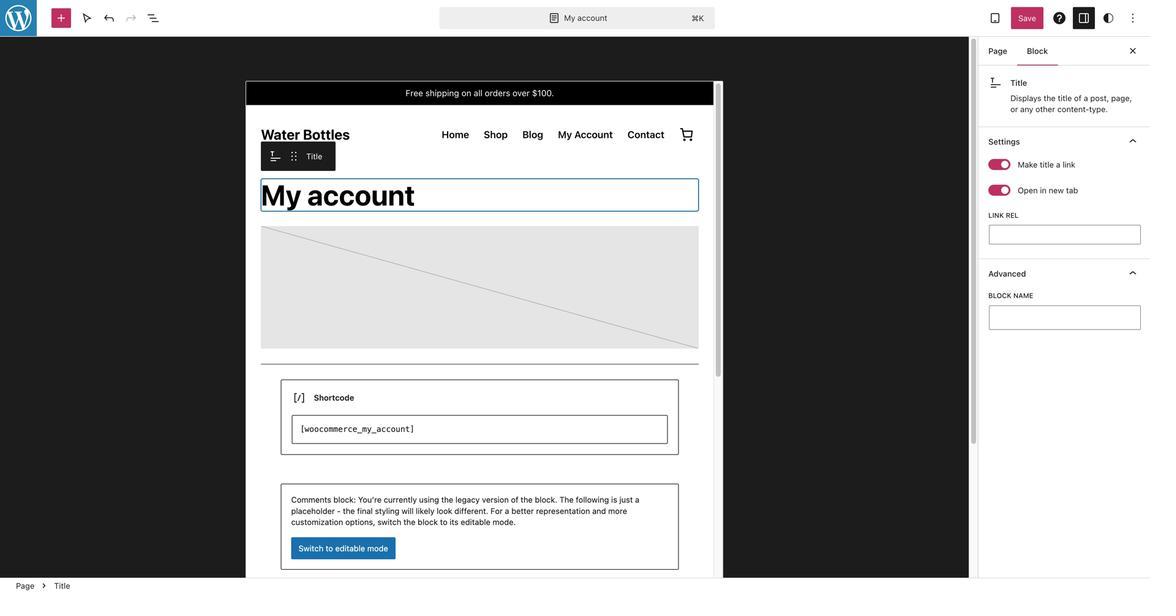 Task type: locate. For each thing, give the bounding box(es) containing it.
⌘k
[[692, 13, 704, 23]]

content-
[[1058, 105, 1090, 114]]

page,
[[1112, 93, 1133, 103]]

block down the advanced
[[989, 292, 1012, 300]]

2 horizontal spatial title
[[1011, 78, 1028, 87]]

make
[[1018, 160, 1038, 169]]

block button
[[1018, 36, 1058, 66]]

1 vertical spatial page
[[16, 581, 34, 590]]

of
[[1075, 93, 1082, 103]]

1 vertical spatial page button
[[11, 578, 39, 593]]

0 vertical spatial a
[[1084, 93, 1089, 103]]

1 horizontal spatial block
[[1027, 46, 1048, 55]]

title left of at right top
[[1058, 93, 1072, 103]]

settings
[[989, 137, 1021, 146]]

1 horizontal spatial page button
[[979, 36, 1018, 66]]

rel
[[1006, 211, 1019, 219]]

settings button
[[979, 127, 1151, 156]]

1 horizontal spatial title
[[306, 152, 323, 161]]

my account
[[564, 13, 608, 22]]

page
[[989, 46, 1008, 55], [16, 581, 34, 590]]

tab
[[1067, 186, 1079, 195]]

link
[[989, 211, 1004, 219]]

editor top bar region
[[0, 0, 1151, 37]]

0 vertical spatial title
[[1011, 78, 1028, 87]]

make title a link
[[1018, 160, 1076, 169]]

block
[[1027, 46, 1048, 55], [989, 292, 1012, 300]]

title
[[1011, 78, 1028, 87], [306, 152, 323, 161], [54, 581, 70, 590]]

title button
[[306, 142, 328, 171]]

page button
[[979, 36, 1018, 66], [11, 578, 39, 593]]

block breadcrumb list
[[0, 578, 86, 593]]

1 vertical spatial block
[[989, 292, 1012, 300]]

block down save
[[1027, 46, 1048, 55]]

1 horizontal spatial a
[[1084, 93, 1089, 103]]

0 vertical spatial page
[[989, 46, 1008, 55]]

title displays the title of a post, page, or any other content-type.
[[1011, 78, 1133, 114]]

1 horizontal spatial title
[[1058, 93, 1072, 103]]

save
[[1019, 13, 1037, 23]]

2 vertical spatial title
[[54, 581, 70, 590]]

title right make
[[1040, 160, 1054, 169]]

0 vertical spatial title
[[1058, 93, 1072, 103]]

block for block name
[[989, 292, 1012, 300]]

view image
[[988, 11, 1003, 25]]

my
[[564, 13, 576, 22]]

Block name text field
[[989, 305, 1141, 330]]

block inside button
[[1027, 46, 1048, 55]]

drag image
[[287, 149, 301, 164]]

title
[[1058, 93, 1072, 103], [1040, 160, 1054, 169]]

a left "link" at the right of the page
[[1057, 160, 1061, 169]]

0 horizontal spatial block
[[989, 292, 1012, 300]]

0 vertical spatial block
[[1027, 46, 1048, 55]]

a right of at right top
[[1084, 93, 1089, 103]]

styles image
[[1102, 11, 1116, 25]]

1 vertical spatial a
[[1057, 160, 1061, 169]]

0 horizontal spatial title
[[1040, 160, 1054, 169]]

1 horizontal spatial page
[[989, 46, 1008, 55]]

advanced button
[[979, 259, 1151, 288]]

0 horizontal spatial page
[[16, 581, 34, 590]]

other
[[1036, 105, 1056, 114]]

close settings image
[[1126, 44, 1141, 58]]

0 horizontal spatial title
[[54, 581, 70, 590]]

1 vertical spatial title
[[306, 152, 323, 161]]

a
[[1084, 93, 1089, 103], [1057, 160, 1061, 169]]



Task type: vqa. For each thing, say whether or not it's contained in the screenshot.
upgrade at top
no



Task type: describe. For each thing, give the bounding box(es) containing it.
or
[[1011, 105, 1019, 114]]

advanced
[[989, 269, 1027, 278]]

title inside title displays the title of a post, page, or any other content-type.
[[1011, 78, 1028, 87]]

open in new tab
[[1018, 186, 1079, 195]]

block for block
[[1027, 46, 1048, 55]]

settings image
[[1077, 11, 1092, 25]]

new
[[1049, 186, 1064, 195]]

the
[[1044, 93, 1056, 103]]

save button
[[1011, 7, 1044, 29]]

link rel
[[989, 211, 1019, 219]]

displays
[[1011, 93, 1042, 103]]

title inside 'block breadcrumb' list
[[54, 581, 70, 590]]

title inside title displays the title of a post, page, or any other content-type.
[[1058, 93, 1072, 103]]

a inside title displays the title of a post, page, or any other content-type.
[[1084, 93, 1089, 103]]

open
[[1018, 186, 1038, 195]]

help image
[[1053, 11, 1067, 25]]

0 horizontal spatial a
[[1057, 160, 1061, 169]]

name
[[1014, 292, 1034, 300]]

tools image
[[80, 11, 94, 25]]

page inside 'block breadcrumb' list
[[16, 581, 34, 590]]

type.
[[1090, 105, 1108, 114]]

account
[[578, 13, 608, 22]]

toggle block inserter image
[[54, 11, 69, 25]]

Link rel text field
[[989, 225, 1141, 245]]

list view image
[[146, 11, 161, 25]]

undo image
[[102, 11, 116, 25]]

any
[[1021, 105, 1034, 114]]

options image
[[1126, 11, 1141, 25]]

title inside button
[[306, 152, 323, 161]]

0 horizontal spatial page button
[[11, 578, 39, 593]]

redo image
[[124, 11, 138, 25]]

site icon image
[[0, 0, 38, 38]]

1 vertical spatial title
[[1040, 160, 1054, 169]]

0 vertical spatial page button
[[979, 36, 1018, 66]]

block name
[[989, 292, 1034, 300]]

post,
[[1091, 93, 1110, 103]]

link
[[1063, 160, 1076, 169]]

in
[[1040, 186, 1047, 195]]



